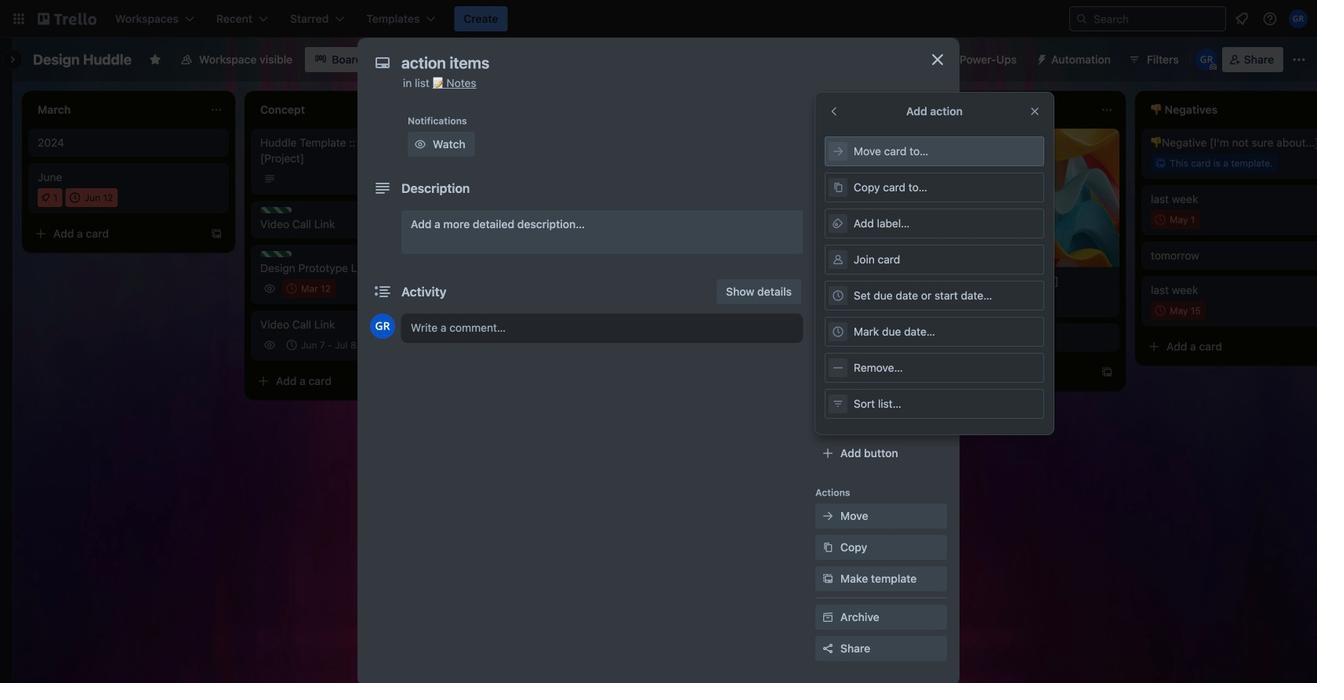 Task type: locate. For each thing, give the bounding box(es) containing it.
color: green, title: none image
[[260, 207, 292, 213]]

None checkbox
[[1152, 210, 1201, 229], [282, 279, 336, 298], [1152, 301, 1206, 320], [1152, 210, 1201, 229], [282, 279, 336, 298], [1152, 301, 1206, 320]]

1 vertical spatial create from template… image
[[1101, 366, 1114, 379]]

create from template… image
[[210, 227, 223, 240], [1101, 366, 1114, 379]]

0 horizontal spatial greg robinson (gregrobinson96) image
[[427, 336, 446, 355]]

0 vertical spatial create from template… image
[[656, 193, 668, 206]]

1 vertical spatial create from template… image
[[879, 331, 891, 344]]

show menu image
[[1292, 52, 1308, 67]]

None checkbox
[[66, 188, 118, 207], [282, 336, 361, 355], [66, 188, 118, 207], [282, 336, 361, 355]]

None text field
[[394, 49, 912, 77]]

close popover image
[[1029, 105, 1042, 118]]

greg robinson (gregrobinson96) image
[[1290, 9, 1309, 28], [427, 336, 446, 355]]

4 sm image from the top
[[821, 571, 836, 587]]

greg robinson (gregrobinson96) image
[[1196, 49, 1218, 71], [370, 314, 395, 339]]

sm image
[[821, 130, 836, 146], [821, 162, 836, 177], [821, 287, 836, 303], [821, 571, 836, 587]]

return to previous screen image
[[828, 105, 841, 118]]

1 vertical spatial greg robinson (gregrobinson96) image
[[370, 314, 395, 339]]

1 vertical spatial greg robinson (gregrobinson96) image
[[427, 336, 446, 355]]

0 horizontal spatial create from template… image
[[210, 227, 223, 240]]

3 sm image from the top
[[821, 287, 836, 303]]

star or unstar board image
[[149, 53, 162, 66]]

1 horizontal spatial greg robinson (gregrobinson96) image
[[1290, 9, 1309, 28]]

create from template… image
[[656, 193, 668, 206], [879, 331, 891, 344]]

1 horizontal spatial create from template… image
[[879, 331, 891, 344]]

1 horizontal spatial greg robinson (gregrobinson96) image
[[1196, 49, 1218, 71]]

0 vertical spatial greg robinson (gregrobinson96) image
[[1290, 9, 1309, 28]]

sm image
[[1030, 47, 1052, 69], [413, 136, 428, 152], [821, 508, 836, 524], [821, 540, 836, 555], [821, 610, 836, 625]]

0 horizontal spatial greg robinson (gregrobinson96) image
[[370, 314, 395, 339]]



Task type: describe. For each thing, give the bounding box(es) containing it.
1 horizontal spatial create from template… image
[[1101, 366, 1114, 379]]

0 horizontal spatial create from template… image
[[656, 193, 668, 206]]

customize views image
[[380, 52, 396, 67]]

Write a comment text field
[[402, 314, 803, 342]]

0 vertical spatial greg robinson (gregrobinson96) image
[[1196, 49, 1218, 71]]

open information menu image
[[1263, 11, 1279, 27]]

search image
[[1076, 13, 1089, 25]]

color: green, title: none image
[[260, 251, 292, 257]]

primary element
[[0, 0, 1318, 38]]

1 sm image from the top
[[821, 130, 836, 146]]

0 notifications image
[[1233, 9, 1252, 28]]

Search field
[[1089, 8, 1226, 30]]

close dialog image
[[929, 50, 948, 69]]

Board name text field
[[25, 47, 140, 72]]

2 sm image from the top
[[821, 162, 836, 177]]

0 vertical spatial create from template… image
[[210, 227, 223, 240]]



Task type: vqa. For each thing, say whether or not it's contained in the screenshot.
PROJECT MANAGEMENT ICON
no



